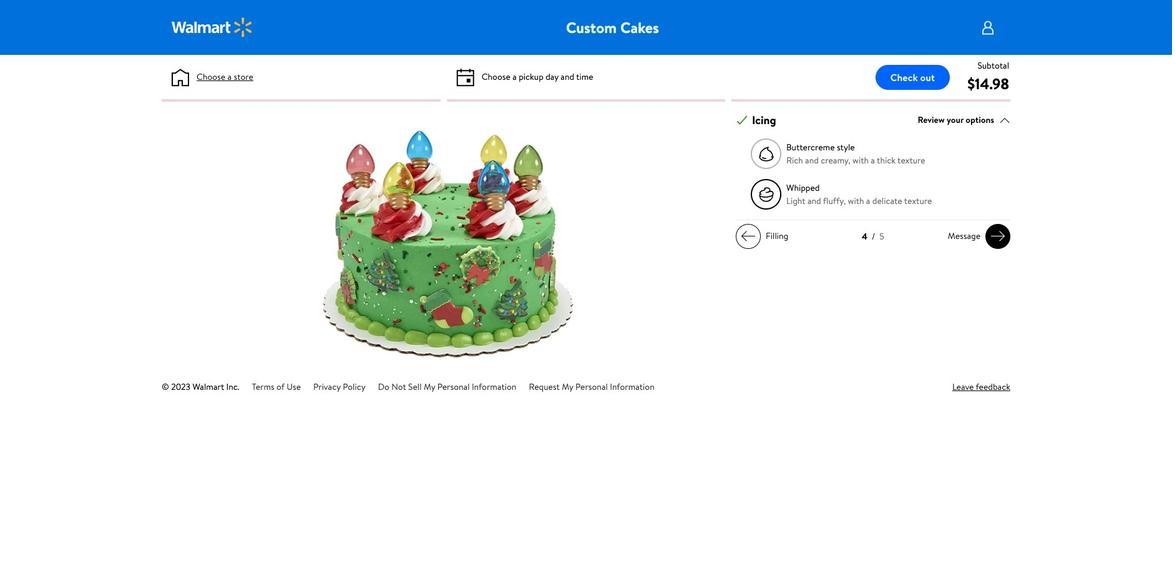 Task type: locate. For each thing, give the bounding box(es) containing it.
0 horizontal spatial personal
[[437, 381, 470, 393]]

a left pickup
[[513, 71, 517, 83]]

check out button
[[875, 65, 950, 90]]

leave feedback button
[[952, 381, 1010, 394]]

not
[[391, 381, 406, 393]]

2 icon for continue arrow image from the left
[[991, 229, 1005, 244]]

a left the store
[[227, 71, 232, 83]]

request
[[529, 381, 560, 393]]

choose a pickup day and time
[[482, 71, 593, 83]]

message
[[948, 230, 981, 242]]

personal right 'sell'
[[437, 381, 470, 393]]

and inside "whipped light and fluffy, with a delicate texture"
[[808, 195, 821, 207]]

2 my from the left
[[562, 381, 573, 393]]

icon for continue arrow image
[[741, 229, 756, 244], [991, 229, 1005, 244]]

with inside "whipped light and fluffy, with a delicate texture"
[[848, 195, 864, 207]]

©
[[162, 381, 169, 393]]

1 icon for continue arrow image from the left
[[741, 229, 756, 244]]

and
[[561, 71, 574, 83], [805, 154, 819, 166], [808, 195, 821, 207]]

filling link
[[736, 224, 793, 249]]

a left delicate
[[866, 195, 870, 207]]

texture inside "whipped light and fluffy, with a delicate texture"
[[904, 195, 932, 207]]

0 horizontal spatial choose
[[197, 71, 225, 83]]

icing
[[752, 112, 776, 128]]

my right 'sell'
[[424, 381, 435, 393]]

4 / 5
[[862, 230, 884, 243]]

your
[[947, 114, 964, 126]]

do not sell my personal information link
[[378, 381, 516, 393]]

texture
[[898, 154, 925, 166], [904, 195, 932, 207]]

inc.
[[226, 381, 239, 393]]

choose left pickup
[[482, 71, 510, 83]]

and down "buttercreme" on the top of the page
[[805, 154, 819, 166]]

with inside buttercreme style rich and creamy, with a thick texture
[[853, 154, 869, 166]]

terms
[[252, 381, 274, 393]]

custom
[[566, 17, 617, 38]]

1 vertical spatial and
[[805, 154, 819, 166]]

my right request
[[562, 381, 573, 393]]

1 vertical spatial texture
[[904, 195, 932, 207]]

2 choose from the left
[[482, 71, 510, 83]]

with
[[853, 154, 869, 166], [848, 195, 864, 207]]

0 vertical spatial with
[[853, 154, 869, 166]]

a left thick
[[871, 154, 875, 166]]

review your options element
[[918, 114, 994, 127]]

subtotal
[[978, 59, 1009, 72]]

1 choose from the left
[[197, 71, 225, 83]]

1 my from the left
[[424, 381, 435, 393]]

leave
[[952, 381, 974, 393]]

0 vertical spatial and
[[561, 71, 574, 83]]

information
[[472, 381, 516, 393], [610, 381, 655, 393]]

terms of use
[[252, 381, 301, 393]]

fluffy,
[[823, 195, 846, 207]]

up arrow image
[[999, 115, 1010, 126]]

2 vertical spatial and
[[808, 195, 821, 207]]

choose a store
[[197, 71, 253, 83]]

choose
[[197, 71, 225, 83], [482, 71, 510, 83]]

whipped light and fluffy, with a delicate texture
[[786, 181, 932, 207]]

icon for continue arrow image inside message link
[[991, 229, 1005, 244]]

1 horizontal spatial my
[[562, 381, 573, 393]]

icon for continue arrow image right the message on the top of the page
[[991, 229, 1005, 244]]

1 horizontal spatial icon for continue arrow image
[[991, 229, 1005, 244]]

1 horizontal spatial choose
[[482, 71, 510, 83]]

icon for continue arrow image left filling
[[741, 229, 756, 244]]

choose left the store
[[197, 71, 225, 83]]

with down style at the right top
[[853, 154, 869, 166]]

creamy,
[[821, 154, 851, 166]]

style
[[837, 141, 855, 153]]

texture inside buttercreme style rich and creamy, with a thick texture
[[898, 154, 925, 166]]

personal
[[437, 381, 470, 393], [575, 381, 608, 393]]

review
[[918, 114, 945, 126]]

of
[[277, 381, 285, 393]]

filling
[[766, 230, 788, 242]]

privacy
[[313, 381, 341, 393]]

my
[[424, 381, 435, 393], [562, 381, 573, 393]]

0 horizontal spatial icon for continue arrow image
[[741, 229, 756, 244]]

with right fluffy,
[[848, 195, 864, 207]]

choose for choose a store
[[197, 71, 225, 83]]

0 horizontal spatial information
[[472, 381, 516, 393]]

a
[[227, 71, 232, 83], [513, 71, 517, 83], [871, 154, 875, 166], [866, 195, 870, 207]]

1 horizontal spatial personal
[[575, 381, 608, 393]]

and down whipped
[[808, 195, 821, 207]]

thick
[[877, 154, 896, 166]]

your account image
[[976, 20, 1000, 35]]

texture right thick
[[898, 154, 925, 166]]

$14.98
[[968, 73, 1009, 94]]

1 personal from the left
[[437, 381, 470, 393]]

0 vertical spatial texture
[[898, 154, 925, 166]]

choose for choose a pickup day and time
[[482, 71, 510, 83]]

time
[[576, 71, 593, 83]]

1 horizontal spatial information
[[610, 381, 655, 393]]

ok image
[[736, 115, 748, 126]]

texture right delicate
[[904, 195, 932, 207]]

4
[[862, 230, 868, 243]]

personal right request
[[575, 381, 608, 393]]

pickup
[[519, 71, 543, 83]]

cakes
[[620, 17, 659, 38]]

0 horizontal spatial my
[[424, 381, 435, 393]]

1 vertical spatial with
[[848, 195, 864, 207]]

buttercreme
[[786, 141, 835, 153]]

check
[[890, 70, 918, 84]]

and right day
[[561, 71, 574, 83]]



Task type: describe. For each thing, give the bounding box(es) containing it.
options
[[966, 114, 994, 126]]

message link
[[943, 224, 1010, 249]]

choose a store link
[[197, 71, 253, 84]]

delicate
[[872, 195, 902, 207]]

policy
[[343, 381, 366, 393]]

walmart
[[192, 381, 224, 393]]

leave feedback
[[952, 381, 1010, 393]]

5
[[880, 230, 884, 243]]

subtotal $14.98
[[968, 59, 1009, 94]]

request my personal information
[[529, 381, 655, 393]]

/
[[872, 230, 875, 243]]

rich
[[786, 154, 803, 166]]

a inside "whipped light and fluffy, with a delicate texture"
[[866, 195, 870, 207]]

2023
[[171, 381, 190, 393]]

do
[[378, 381, 389, 393]]

© 2023 walmart inc.
[[162, 381, 239, 393]]

terms of use link
[[252, 381, 301, 393]]

a inside buttercreme style rich and creamy, with a thick texture
[[871, 154, 875, 166]]

1 information from the left
[[472, 381, 516, 393]]

icon for continue arrow image inside filling link
[[741, 229, 756, 244]]

out
[[920, 70, 935, 84]]

2 personal from the left
[[575, 381, 608, 393]]

request my personal information link
[[529, 381, 655, 393]]

review your options
[[918, 114, 994, 126]]

sell
[[408, 381, 422, 393]]

review your options link
[[918, 112, 1010, 129]]

light
[[786, 195, 806, 207]]

feedback
[[976, 381, 1010, 393]]

buttercreme style rich and creamy, with a thick texture
[[786, 141, 925, 166]]

2 information from the left
[[610, 381, 655, 393]]

privacy policy
[[313, 381, 366, 393]]

back to walmart.com image
[[172, 17, 253, 37]]

custom cakes
[[566, 17, 659, 38]]

and inside buttercreme style rich and creamy, with a thick texture
[[805, 154, 819, 166]]

day
[[546, 71, 559, 83]]

store
[[234, 71, 253, 83]]

check out
[[890, 70, 935, 84]]

use
[[287, 381, 301, 393]]

do not sell my personal information
[[378, 381, 516, 393]]

whipped
[[786, 181, 820, 194]]

privacy policy link
[[313, 381, 366, 393]]



Task type: vqa. For each thing, say whether or not it's contained in the screenshot.
'Restored | Acer Chromebook | 11.6-inch | 4GB RAM 16GB | Intel Celeron | 2022 OS | Bundle: Wireless Mouse, Bluetooth/Wireless Airbuds By Certified 2 Day Express' "image"
no



